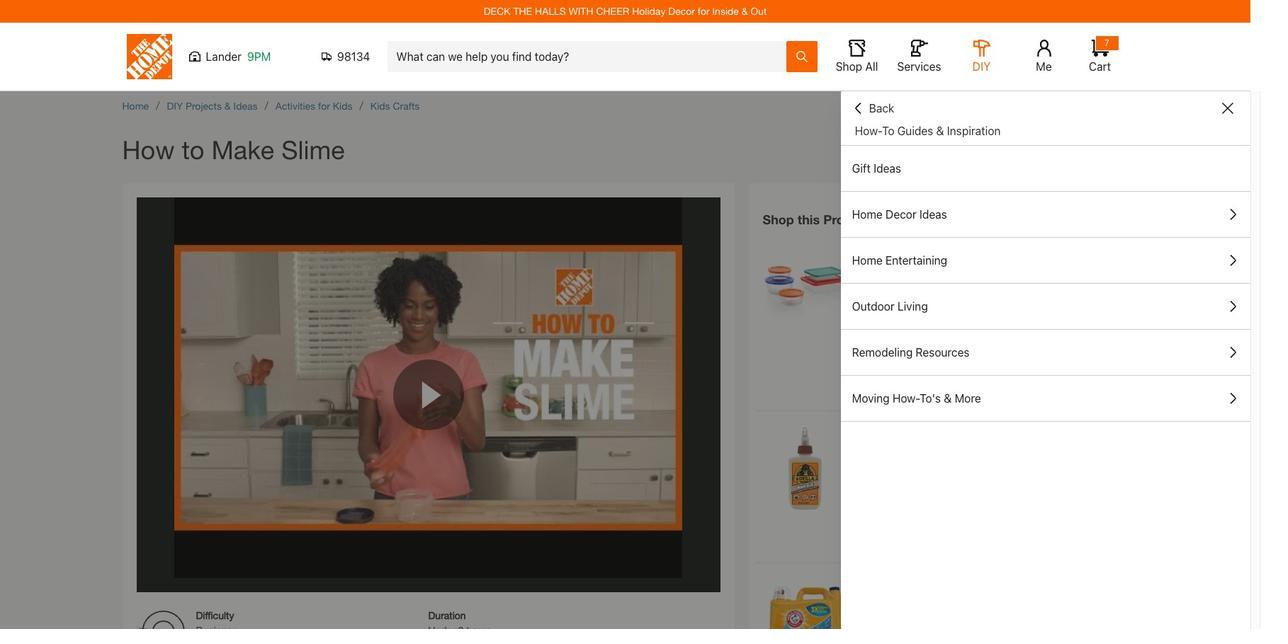 Task type: locate. For each thing, give the bounding box(es) containing it.
for right activities
[[318, 100, 330, 112]]

1 vertical spatial for
[[318, 100, 330, 112]]

for left inside
[[698, 5, 710, 17]]

ideas right projects
[[234, 100, 258, 112]]

difficulty
[[196, 610, 234, 622]]

1 vertical spatial ideas
[[874, 162, 901, 175]]

diy button
[[959, 40, 1004, 74]]

simply store 10 piece glass storage bakeware set with assorted colored lids image
[[763, 242, 849, 329]]

diy
[[973, 60, 991, 73], [167, 100, 183, 112]]

shop all button
[[834, 40, 880, 74]]

halls
[[535, 5, 566, 17]]

projects
[[186, 100, 222, 112]]

0 vertical spatial ideas
[[234, 100, 258, 112]]

1 horizontal spatial cart
[[1089, 60, 1111, 73]]

0 vertical spatial how-
[[855, 125, 882, 137]]

simply
[[893, 244, 923, 256]]

home for home entertaining
[[852, 254, 883, 267]]

& inside button
[[944, 393, 952, 405]]

drawer close image
[[1222, 103, 1234, 114]]

decor
[[668, 5, 695, 17], [886, 208, 917, 221]]

0 horizontal spatial diy
[[167, 100, 183, 112]]

piece
[[966, 244, 991, 256]]

deck the halls with cheer holiday decor for inside & out
[[484, 5, 767, 17]]

shop for shop all
[[836, 60, 862, 73]]

to's
[[920, 393, 941, 405]]

home for home
[[122, 100, 149, 112]]

home
[[122, 100, 149, 112], [852, 208, 883, 221], [852, 254, 883, 267]]

ideas right gift
[[874, 162, 901, 175]]

moving how-to's & more button
[[841, 376, 1251, 422]]

how- inside button
[[893, 393, 920, 405]]

how-
[[855, 125, 882, 137], [893, 393, 920, 405]]

home up 'pyrex'
[[852, 208, 883, 221]]

( 134
[[922, 294, 937, 303]]

& right guides
[[936, 125, 944, 137]]

make
[[211, 135, 274, 165]]

1 horizontal spatial ideas
[[874, 162, 901, 175]]

duration
[[428, 610, 466, 622]]

bakeware
[[901, 259, 945, 271]]

lander 9pm
[[206, 50, 271, 63]]

1 horizontal spatial to
[[949, 360, 962, 375]]

limit
[[863, 339, 880, 348]]

add
[[921, 360, 946, 375]]

2 vertical spatial home
[[852, 254, 883, 267]]

back button
[[852, 101, 894, 115]]

0 vertical spatial home
[[122, 100, 149, 112]]

ideas
[[234, 100, 258, 112], [874, 162, 901, 175], [920, 208, 947, 221]]

2 horizontal spatial ideas
[[920, 208, 947, 221]]

1 horizontal spatial shop
[[836, 60, 862, 73]]

decor up the "simply"
[[886, 208, 917, 221]]

1 horizontal spatial kids
[[370, 100, 390, 112]]

ideas up store
[[920, 208, 947, 221]]

cart down '7'
[[1089, 60, 1111, 73]]

0 vertical spatial shop
[[836, 60, 862, 73]]

0 horizontal spatial decor
[[668, 5, 695, 17]]

diy left projects
[[167, 100, 183, 112]]

shop
[[836, 60, 862, 73], [763, 212, 794, 227]]

cart
[[1089, 60, 1111, 73], [965, 360, 991, 375]]

shop left all
[[836, 60, 862, 73]]

to down "resources"
[[949, 360, 962, 375]]

&
[[742, 5, 748, 17], [225, 100, 231, 112], [936, 125, 944, 137], [944, 393, 952, 405]]

1 vertical spatial diy
[[167, 100, 183, 112]]

diy right 'services'
[[973, 60, 991, 73]]

1 vertical spatial home
[[852, 208, 883, 221]]

glass
[[994, 244, 1019, 256]]

menu
[[841, 146, 1251, 422]]

kids left 'crafts'
[[370, 100, 390, 112]]

kids crafts
[[370, 100, 420, 112]]

1 vertical spatial decor
[[886, 208, 917, 221]]

0 horizontal spatial to
[[182, 135, 204, 165]]

home inside "button"
[[852, 208, 883, 221]]

moving how-to's & more
[[852, 393, 981, 405]]

home inside button
[[852, 254, 883, 267]]

2 vertical spatial ideas
[[920, 208, 947, 221]]

home up colored
[[852, 254, 883, 267]]

shop inside button
[[836, 60, 862, 73]]

0 horizontal spatial kids
[[333, 100, 353, 112]]

home for home decor ideas
[[852, 208, 883, 221]]

deck the halls with cheer holiday decor for inside & out link
[[484, 5, 767, 17]]

0 horizontal spatial how-
[[855, 125, 882, 137]]

inside
[[712, 5, 739, 17]]

diy for diy projects & ideas
[[167, 100, 183, 112]]

guides
[[897, 125, 933, 137]]

20
[[868, 315, 887, 335]]

outdoor living
[[852, 300, 928, 313]]

with
[[569, 5, 593, 17]]

0 horizontal spatial shop
[[763, 212, 794, 227]]

ideas inside "button"
[[920, 208, 947, 221]]

gift ideas link
[[841, 146, 1251, 191]]

how
[[122, 135, 175, 165]]

kids right activities
[[333, 100, 353, 112]]

home up "how"
[[122, 100, 149, 112]]

0 horizontal spatial for
[[318, 100, 330, 112]]

how- right "moving"
[[893, 393, 920, 405]]

0 vertical spatial diy
[[973, 60, 991, 73]]

1 horizontal spatial diy
[[973, 60, 991, 73]]

& right to's
[[944, 393, 952, 405]]

per
[[889, 339, 900, 348]]

cart up more
[[965, 360, 991, 375]]

1 horizontal spatial how-
[[893, 393, 920, 405]]

for
[[698, 5, 710, 17], [318, 100, 330, 112]]

remodeling
[[852, 346, 913, 359]]

inspiration
[[947, 125, 1001, 137]]

decor right holiday
[[668, 5, 695, 17]]

lander
[[206, 50, 242, 63]]

how to make slime
[[122, 135, 345, 165]]

1 horizontal spatial for
[[698, 5, 710, 17]]

to right "how"
[[182, 135, 204, 165]]

kids
[[333, 100, 353, 112], [370, 100, 390, 112]]

20 limit 5 per order add to cart
[[863, 315, 991, 375]]

1 vertical spatial cart
[[965, 360, 991, 375]]

me button
[[1021, 40, 1067, 74]]

diy inside button
[[973, 60, 991, 73]]

1 kids from the left
[[333, 100, 353, 112]]

1 vertical spatial to
[[949, 360, 962, 375]]

0 horizontal spatial cart
[[965, 360, 991, 375]]

add to cart button
[[863, 353, 1050, 382]]

decor inside "button"
[[886, 208, 917, 221]]

1 horizontal spatial decor
[[886, 208, 917, 221]]

shop left this
[[763, 212, 794, 227]]

how- down back button
[[855, 125, 882, 137]]

home link
[[122, 100, 149, 112]]

1 vertical spatial shop
[[763, 212, 794, 227]]

1 vertical spatial how-
[[893, 393, 920, 405]]



Task type: vqa. For each thing, say whether or not it's contained in the screenshot.
Slime
yes



Task type: describe. For each thing, give the bounding box(es) containing it.
134
[[924, 294, 937, 303]]

entertaining
[[886, 254, 947, 267]]

gift
[[852, 162, 871, 175]]

outdoor
[[852, 300, 895, 313]]

project
[[823, 212, 867, 227]]

services button
[[897, 40, 942, 74]]

resources
[[916, 346, 970, 359]]

colored
[[863, 274, 898, 286]]

What can we help you find today? search field
[[396, 42, 785, 72]]

home entertaining
[[852, 254, 947, 267]]

store
[[926, 244, 950, 256]]

home entertaining button
[[841, 238, 1251, 283]]

order
[[902, 339, 921, 348]]

activities
[[276, 100, 315, 112]]

gift ideas
[[852, 162, 901, 175]]

assorted
[[986, 259, 1026, 271]]

holiday
[[632, 5, 666, 17]]

0 vertical spatial decor
[[668, 5, 695, 17]]

simply store 10 piece glass storage bakeware set with assorted colored lids
[[863, 244, 1026, 286]]

diy projects & ideas link
[[167, 100, 258, 112]]

10
[[953, 244, 964, 256]]

remodeling resources
[[852, 346, 970, 359]]

with
[[965, 259, 983, 271]]

the
[[513, 5, 532, 17]]

out
[[751, 5, 767, 17]]

shop this project
[[763, 212, 867, 227]]

moving
[[852, 393, 890, 405]]

4 fl. oz. wood glue/epoxy image
[[763, 426, 849, 512]]

pyrex
[[863, 244, 890, 256]]

& left 'out'
[[742, 5, 748, 17]]

this
[[798, 212, 820, 227]]

cart 7
[[1089, 38, 1111, 73]]

more
[[955, 393, 981, 405]]

to
[[882, 125, 895, 137]]

98134 button
[[321, 50, 370, 64]]

diy projects & ideas
[[167, 100, 258, 112]]

2 kids from the left
[[370, 100, 390, 112]]

7
[[1105, 38, 1110, 48]]

diy for diy
[[973, 60, 991, 73]]

0 vertical spatial for
[[698, 5, 710, 17]]

menu containing gift ideas
[[841, 146, 1251, 422]]

(
[[922, 294, 924, 303]]

cheer
[[596, 5, 629, 17]]

deck
[[484, 5, 511, 17]]

all
[[865, 60, 878, 73]]

0 horizontal spatial ideas
[[234, 100, 258, 112]]

how-to guides & inspiration
[[855, 125, 1001, 137]]

living
[[898, 300, 928, 313]]

home decor ideas
[[852, 208, 947, 221]]

166.5 fl. oz. plus oxiclean fresh scent liquid laundry detergent, 128 loads image
[[763, 579, 849, 630]]

me
[[1036, 60, 1052, 73]]

98134
[[337, 50, 370, 63]]

feedback link image
[[1242, 239, 1261, 316]]

remodeling resources button
[[841, 330, 1251, 376]]

back
[[869, 102, 894, 115]]

thumbnail image
[[136, 198, 720, 579]]

set
[[947, 259, 962, 271]]

activities for kids link
[[276, 100, 353, 112]]

0 vertical spatial cart
[[1089, 60, 1111, 73]]

crafts
[[393, 100, 420, 112]]

& right projects
[[225, 100, 231, 112]]

cart inside 20 limit 5 per order add to cart
[[965, 360, 991, 375]]

storage
[[863, 259, 898, 271]]

outdoor living button
[[841, 284, 1251, 329]]

home decor ideas button
[[841, 192, 1251, 237]]

to inside 20 limit 5 per order add to cart
[[949, 360, 962, 375]]

lids
[[901, 274, 920, 286]]

slime
[[281, 135, 345, 165]]

kids crafts link
[[370, 100, 420, 112]]

5
[[882, 339, 887, 348]]

activities for kids
[[276, 100, 353, 112]]

0 vertical spatial to
[[182, 135, 204, 165]]

shop for shop this project
[[763, 212, 794, 227]]

shop all
[[836, 60, 878, 73]]

the home depot logo image
[[126, 34, 172, 79]]

services
[[897, 60, 941, 73]]

9pm
[[247, 50, 271, 63]]



